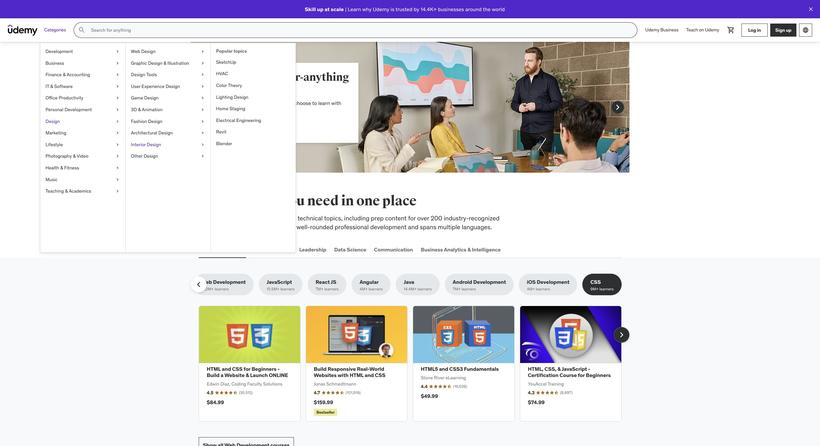Task type: describe. For each thing, give the bounding box(es) containing it.
fundamentals
[[464, 366, 499, 373]]

categories
[[44, 27, 66, 33]]

hvac link
[[211, 68, 296, 80]]

android
[[453, 279, 473, 286]]

design for interior design
[[147, 142, 161, 148]]

design for fashion design
[[148, 118, 163, 124]]

html, css, & javascript - certification course for beginners link
[[528, 366, 611, 379]]

xsmall image for it & software
[[115, 83, 120, 90]]

sign up
[[776, 27, 792, 33]]

lighting
[[216, 94, 233, 100]]

css inside build responsive real-world websites with html and css
[[375, 373, 386, 379]]

html inside html and css for beginners - build a website & launch online
[[207, 366, 221, 373]]

leadership button
[[298, 242, 328, 258]]

finance & accounting
[[46, 72, 90, 78]]

it & software link
[[40, 81, 125, 93]]

accounting
[[67, 72, 90, 78]]

choose a language image
[[803, 27, 810, 33]]

recognized
[[469, 215, 500, 222]]

udemy business
[[646, 27, 679, 33]]

why for teams
[[233, 100, 242, 106]]

communication
[[374, 247, 413, 253]]

and inside build responsive real-world websites with html and css
[[365, 373, 374, 379]]

web development button
[[199, 242, 246, 258]]

& inside "html, css, & javascript - certification course for beginners"
[[558, 366, 561, 373]]

spans
[[420, 223, 437, 231]]

it & software
[[46, 83, 73, 89]]

1 horizontal spatial a
[[248, 124, 251, 130]]

design inside design tools link
[[131, 72, 145, 78]]

html5 and css3 fundamentals link
[[421, 366, 499, 373]]

real-
[[357, 366, 370, 373]]

health
[[46, 165, 59, 171]]

catalog
[[249, 223, 269, 231]]

finance
[[46, 72, 62, 78]]

teach
[[687, 27, 699, 33]]

technical
[[298, 215, 323, 222]]

xsmall image for marketing
[[115, 130, 120, 137]]

build ready-for-anything teams see why leading organizations choose to learn with udemy business.
[[222, 70, 349, 114]]

xsmall image for other design
[[200, 153, 205, 160]]

3d & animation
[[131, 107, 163, 113]]

learners inside css 9m+ learners
[[600, 287, 614, 292]]

xsmall image for game design
[[200, 95, 205, 102]]

design inside user experience design link
[[166, 83, 180, 89]]

teaching
[[46, 188, 64, 194]]

launch
[[250, 373, 268, 379]]

up for sign
[[787, 27, 792, 33]]

& inside html and css for beginners - build a website & launch online
[[246, 373, 249, 379]]

beginners inside "html, css, & javascript - certification course for beginners"
[[586, 373, 611, 379]]

xsmall image for office productivity
[[115, 95, 120, 102]]

photography
[[46, 153, 72, 159]]

learn
[[348, 6, 361, 12]]

& inside button
[[468, 247, 471, 253]]

graphic
[[131, 60, 147, 66]]

learners inside "web development 12.2m+ learners"
[[215, 287, 229, 292]]

it for it certifications
[[253, 247, 257, 253]]

a inside html and css for beginners - build a website & launch online
[[221, 373, 224, 379]]

rounded
[[310, 223, 334, 231]]

development for android development 7m+ learners
[[474, 279, 506, 286]]

angular 4m+ learners
[[360, 279, 383, 292]]

react js 7m+ learners
[[316, 279, 339, 292]]

- inside "html, css, & javascript - certification course for beginners"
[[589, 366, 591, 373]]

interior design element
[[211, 43, 296, 253]]

design for lighting design
[[234, 94, 249, 100]]

css 9m+ learners
[[591, 279, 614, 292]]

xsmall image for web design
[[200, 48, 205, 55]]

other design
[[131, 153, 158, 159]]

it certifications
[[253, 247, 292, 253]]

& right finance
[[63, 72, 66, 78]]

web for web development
[[200, 247, 211, 253]]

design tools link
[[126, 69, 211, 81]]

log
[[749, 27, 757, 33]]

for inside "html, css, & javascript - certification course for beginners"
[[578, 373, 585, 379]]

javascript inside "html, css, & javascript - certification course for beginners"
[[562, 366, 588, 373]]

0 horizontal spatial in
[[341, 193, 354, 210]]

web development 12.2m+ learners
[[201, 279, 246, 292]]

xsmall image for 3d & animation
[[200, 107, 205, 113]]

carousel element containing html and css for beginners - build a website & launch online
[[199, 306, 630, 422]]

animation
[[142, 107, 163, 113]]

data science button
[[333, 242, 368, 258]]

html, css, & javascript - certification course for beginners
[[528, 366, 611, 379]]

design tools
[[131, 72, 157, 78]]

anything
[[304, 70, 349, 84]]

software
[[54, 83, 73, 89]]

online
[[269, 373, 288, 379]]

architectural design
[[131, 130, 173, 136]]

interior design link
[[126, 139, 211, 151]]

4m+ inside ios development 4m+ learners
[[527, 287, 535, 292]]

why for |
[[363, 6, 372, 12]]

for-
[[285, 70, 304, 84]]

development for ios development 4m+ learners
[[537, 279, 570, 286]]

xsmall image for user experience design
[[200, 83, 205, 90]]

industry-
[[444, 215, 469, 222]]

by
[[414, 6, 420, 12]]

design for web design
[[141, 48, 156, 54]]

and inside covering critical workplace skills to technical topics, including prep content for over 200 industry-recognized certifications, our catalog supports well-rounded professional development and spans multiple languages.
[[408, 223, 419, 231]]

with inside build responsive real-world websites with html and css
[[338, 373, 349, 379]]

need
[[307, 193, 339, 210]]

learners inside ios development 4m+ learners
[[536, 287, 551, 292]]

html inside build responsive real-world websites with html and css
[[350, 373, 364, 379]]

build for websites
[[314, 366, 327, 373]]

productivity
[[59, 95, 83, 101]]

topic filters element
[[191, 274, 622, 296]]

ios
[[527, 279, 536, 286]]

on
[[700, 27, 705, 33]]

theory
[[228, 83, 242, 88]]

xsmall image for design
[[115, 118, 120, 125]]

200
[[431, 215, 443, 222]]

hvac
[[216, 71, 228, 77]]

engineering
[[237, 118, 261, 123]]

blender link
[[211, 138, 296, 150]]

popular
[[216, 48, 233, 54]]

Search for anything text field
[[90, 25, 630, 36]]

xsmall image for business
[[115, 60, 120, 67]]

9m+
[[591, 287, 599, 292]]

previous image
[[193, 280, 204, 290]]

sign
[[776, 27, 786, 33]]

finance & accounting link
[[40, 69, 125, 81]]

academics
[[69, 188, 91, 194]]

previous image
[[197, 102, 208, 113]]

build inside html and css for beginners - build a website & launch online
[[207, 373, 220, 379]]

submit search image
[[78, 26, 86, 34]]

staging
[[230, 106, 246, 112]]

& right the 3d
[[138, 107, 141, 113]]

game
[[131, 95, 143, 101]]

web inside "web development 12.2m+ learners"
[[201, 279, 212, 286]]

web development
[[200, 247, 245, 253]]

beginners inside html and css for beginners - build a website & launch online
[[252, 366, 277, 373]]

marketing
[[46, 130, 66, 136]]

architectural
[[131, 130, 157, 136]]

other design link
[[126, 151, 211, 162]]

development link
[[40, 46, 125, 58]]

7m+ for android development
[[453, 287, 461, 292]]

design link
[[40, 116, 125, 128]]

learners inside the 'javascript 15.5m+ learners'
[[281, 287, 295, 292]]

xsmall image for teaching & academics
[[115, 188, 120, 195]]

teach on udemy
[[687, 27, 720, 33]]

world
[[492, 6, 505, 12]]

xsmall image for fashion design
[[200, 118, 205, 125]]



Task type: vqa. For each thing, say whether or not it's contained in the screenshot.
IT & Software link
yes



Task type: locate. For each thing, give the bounding box(es) containing it.
development for web development
[[212, 247, 245, 253]]

0 vertical spatial why
[[363, 6, 372, 12]]

for inside covering critical workplace skills to technical topics, including prep content for over 200 industry-recognized certifications, our catalog supports well-rounded professional development and spans multiple languages.
[[408, 215, 416, 222]]

development inside the personal development 'link'
[[65, 107, 92, 113]]

1 vertical spatial why
[[233, 100, 242, 106]]

1 vertical spatial up
[[787, 27, 792, 33]]

analytics
[[444, 247, 467, 253]]

up left at on the top left
[[317, 6, 324, 12]]

javascript up 15.5m+
[[267, 279, 292, 286]]

professional
[[335, 223, 369, 231]]

design up staging
[[234, 94, 249, 100]]

development
[[371, 223, 407, 231]]

xsmall image for music
[[115, 177, 120, 183]]

1 horizontal spatial the
[[483, 6, 491, 12]]

personal development link
[[40, 104, 125, 116]]

0 vertical spatial the
[[483, 6, 491, 12]]

xsmall image
[[200, 48, 205, 55], [200, 72, 205, 78], [200, 83, 205, 90], [115, 95, 120, 102], [200, 95, 205, 102], [115, 107, 120, 113], [200, 107, 205, 113], [115, 118, 120, 125], [200, 130, 205, 137], [115, 153, 120, 160], [200, 153, 205, 160], [115, 165, 120, 172]]

1 horizontal spatial up
[[787, 27, 792, 33]]

xsmall image inside the 3d & animation link
[[200, 107, 205, 113]]

skill up at scale | learn why udemy is trusted by 14.4k+ businesses around the world
[[305, 6, 505, 12]]

1 horizontal spatial in
[[758, 27, 762, 33]]

2 4m+ from the left
[[527, 287, 535, 292]]

7m+ inside react js 7m+ learners
[[316, 287, 324, 292]]

xsmall image for health & fitness
[[115, 165, 120, 172]]

multiple
[[438, 223, 461, 231]]

learners inside android development 7m+ learners
[[462, 287, 476, 292]]

why inside build ready-for-anything teams see why leading organizations choose to learn with udemy business.
[[233, 100, 242, 106]]

for left online
[[244, 366, 251, 373]]

0 horizontal spatial javascript
[[267, 279, 292, 286]]

xsmall image inside user experience design link
[[200, 83, 205, 90]]

learners inside angular 4m+ learners
[[369, 287, 383, 292]]

0 horizontal spatial up
[[317, 6, 324, 12]]

1 horizontal spatial beginners
[[586, 373, 611, 379]]

xsmall image inside web design link
[[200, 48, 205, 55]]

to inside covering critical workplace skills to technical topics, including prep content for over 200 industry-recognized certifications, our catalog supports well-rounded professional development and spans multiple languages.
[[291, 215, 296, 222]]

demo
[[252, 124, 266, 130]]

2 horizontal spatial build
[[314, 366, 327, 373]]

css,
[[545, 366, 557, 373]]

lifestyle link
[[40, 139, 125, 151]]

3 learners from the left
[[325, 287, 339, 292]]

a down engineering
[[248, 124, 251, 130]]

well-
[[297, 223, 310, 231]]

design inside design link
[[46, 118, 60, 124]]

7m+ inside android development 7m+ learners
[[453, 287, 461, 292]]

& right analytics
[[468, 247, 471, 253]]

html and css for beginners - build a website & launch online
[[207, 366, 288, 379]]

fashion
[[131, 118, 147, 124]]

xsmall image for development
[[115, 48, 120, 55]]

html left website
[[207, 366, 221, 373]]

& right health
[[60, 165, 63, 171]]

photography & video
[[46, 153, 88, 159]]

xsmall image inside the personal development 'link'
[[115, 107, 120, 113]]

web inside "web development" button
[[200, 247, 211, 253]]

xsmall image inside finance & accounting link
[[115, 72, 120, 78]]

home staging link
[[211, 103, 296, 115]]

design down interior design
[[144, 153, 158, 159]]

1 learners from the left
[[215, 287, 229, 292]]

at
[[325, 6, 330, 12]]

xsmall image for finance & accounting
[[115, 72, 120, 78]]

0 horizontal spatial build
[[207, 373, 220, 379]]

music
[[46, 177, 58, 183]]

1 vertical spatial next image
[[617, 330, 627, 341]]

over
[[418, 215, 430, 222]]

design
[[141, 48, 156, 54], [148, 60, 163, 66], [131, 72, 145, 78], [166, 83, 180, 89], [234, 94, 249, 100], [144, 95, 159, 101], [46, 118, 60, 124], [148, 118, 163, 124], [159, 130, 173, 136], [147, 142, 161, 148], [144, 153, 158, 159]]

1 vertical spatial the
[[220, 193, 241, 210]]

science
[[347, 247, 367, 253]]

2 - from the left
[[589, 366, 591, 373]]

1 horizontal spatial for
[[408, 215, 416, 222]]

languages.
[[462, 223, 492, 231]]

user experience design
[[131, 83, 180, 89]]

including
[[344, 215, 370, 222]]

place
[[383, 193, 417, 210]]

& up "office"
[[50, 83, 53, 89]]

1 horizontal spatial build
[[222, 70, 250, 84]]

javascript
[[267, 279, 292, 286], [562, 366, 588, 373]]

udemy inside build ready-for-anything teams see why leading organizations choose to learn with udemy business.
[[222, 107, 239, 114]]

carousel element containing build ready-for-anything teams
[[191, 42, 630, 173]]

web up 12.2m+
[[201, 279, 212, 286]]

next image
[[613, 102, 623, 113], [617, 330, 627, 341]]

0 horizontal spatial a
[[221, 373, 224, 379]]

1 horizontal spatial why
[[363, 6, 372, 12]]

4m+ down angular
[[360, 287, 368, 292]]

2 horizontal spatial business
[[661, 27, 679, 33]]

1 vertical spatial to
[[291, 215, 296, 222]]

business.
[[240, 107, 263, 114]]

tools
[[146, 72, 157, 78]]

0 vertical spatial to
[[312, 100, 317, 106]]

javascript 15.5m+ learners
[[267, 279, 295, 292]]

0 vertical spatial a
[[248, 124, 251, 130]]

build responsive real-world websites with html and css
[[314, 366, 386, 379]]

business inside "link"
[[46, 60, 64, 66]]

to up 'supports'
[[291, 215, 296, 222]]

0 horizontal spatial the
[[220, 193, 241, 210]]

1 horizontal spatial javascript
[[562, 366, 588, 373]]

skills up 'supports'
[[275, 215, 289, 222]]

learners inside java 14.4m+ learners
[[418, 287, 432, 292]]

1 vertical spatial carousel element
[[199, 306, 630, 422]]

5 learners from the left
[[418, 287, 432, 292]]

with inside build ready-for-anything teams see why leading organizations choose to learn with udemy business.
[[332, 100, 341, 106]]

development right ios at right
[[537, 279, 570, 286]]

to inside build ready-for-anything teams see why leading organizations choose to learn with udemy business.
[[312, 100, 317, 106]]

our
[[238, 223, 247, 231]]

office
[[46, 95, 58, 101]]

for inside html and css for beginners - build a website & launch online
[[244, 366, 251, 373]]

skill
[[305, 6, 316, 12]]

1 vertical spatial with
[[338, 373, 349, 379]]

development down certifications,
[[212, 247, 245, 253]]

intelligence
[[472, 247, 501, 253]]

14.4k+
[[421, 6, 437, 12]]

certifications
[[258, 247, 292, 253]]

the left world
[[483, 6, 491, 12]]

revit link
[[211, 127, 296, 138]]

categories button
[[40, 22, 70, 38]]

up right the sign
[[787, 27, 792, 33]]

why
[[363, 6, 372, 12], [233, 100, 242, 106]]

development down office productivity link
[[65, 107, 92, 113]]

development right android
[[474, 279, 506, 286]]

0 vertical spatial up
[[317, 6, 324, 12]]

design down "graphic"
[[131, 72, 145, 78]]

color
[[216, 83, 227, 88]]

7m+ for react js
[[316, 287, 324, 292]]

development up 12.2m+
[[213, 279, 246, 286]]

xsmall image inside development link
[[115, 48, 120, 55]]

0 horizontal spatial to
[[291, 215, 296, 222]]

design down personal
[[46, 118, 60, 124]]

up for skill
[[317, 6, 324, 12]]

7m+ down react
[[316, 287, 324, 292]]

1 horizontal spatial css
[[375, 373, 386, 379]]

4m+ down ios at right
[[527, 287, 535, 292]]

0 vertical spatial business
[[661, 27, 679, 33]]

2 7m+ from the left
[[453, 287, 461, 292]]

& right css,
[[558, 366, 561, 373]]

0 horizontal spatial for
[[244, 366, 251, 373]]

1 vertical spatial javascript
[[562, 366, 588, 373]]

xsmall image inside marketing link
[[115, 130, 120, 137]]

1 horizontal spatial 4m+
[[527, 287, 535, 292]]

business for business
[[46, 60, 64, 66]]

react
[[316, 279, 330, 286]]

user
[[131, 83, 141, 89]]

fashion design link
[[126, 116, 211, 128]]

0 horizontal spatial business
[[46, 60, 64, 66]]

design up "graphic"
[[141, 48, 156, 54]]

development down categories dropdown button
[[46, 48, 73, 54]]

web for web design
[[131, 48, 140, 54]]

design inside architectural design link
[[159, 130, 173, 136]]

0 horizontal spatial 7m+
[[316, 287, 324, 292]]

xsmall image for graphic design & illustration
[[200, 60, 205, 67]]

java
[[404, 279, 415, 286]]

1 vertical spatial business
[[46, 60, 64, 66]]

8 learners from the left
[[600, 287, 614, 292]]

a left website
[[221, 373, 224, 379]]

1 horizontal spatial business
[[421, 247, 443, 253]]

fashion design
[[131, 118, 163, 124]]

0 vertical spatial next image
[[613, 102, 623, 113]]

it inside button
[[253, 247, 257, 253]]

0 horizontal spatial it
[[46, 83, 49, 89]]

udemy image
[[8, 25, 38, 36]]

2 vertical spatial business
[[421, 247, 443, 253]]

- right "launch"
[[278, 366, 280, 373]]

request a demo link
[[222, 120, 270, 135]]

0 horizontal spatial beginners
[[252, 366, 277, 373]]

development inside "web development 12.2m+ learners"
[[213, 279, 246, 286]]

build for teams
[[222, 70, 250, 84]]

xsmall image
[[115, 48, 120, 55], [115, 60, 120, 67], [200, 60, 205, 67], [115, 72, 120, 78], [115, 83, 120, 90], [200, 118, 205, 125], [115, 130, 120, 137], [115, 142, 120, 148], [200, 142, 205, 148], [115, 177, 120, 183], [115, 188, 120, 195]]

design up tools
[[148, 60, 163, 66]]

1 horizontal spatial 7m+
[[453, 287, 461, 292]]

xsmall image inside architectural design link
[[200, 130, 205, 137]]

design for game design
[[144, 95, 159, 101]]

6 learners from the left
[[462, 287, 476, 292]]

xsmall image inside the lifestyle link
[[115, 142, 120, 148]]

certifications,
[[199, 223, 236, 231]]

design up animation
[[144, 95, 159, 101]]

business down spans in the right of the page
[[421, 247, 443, 253]]

xsmall image inside teaching & academics link
[[115, 188, 120, 195]]

javascript inside the 'javascript 15.5m+ learners'
[[267, 279, 292, 286]]

responsive
[[328, 366, 356, 373]]

web inside web design link
[[131, 48, 140, 54]]

teams
[[222, 84, 254, 97]]

in up including
[[341, 193, 354, 210]]

close image
[[808, 6, 815, 12]]

development for personal development
[[65, 107, 92, 113]]

carousel element
[[191, 42, 630, 173], [199, 306, 630, 422]]

design inside other design link
[[144, 153, 158, 159]]

build inside build ready-for-anything teams see why leading organizations choose to learn with udemy business.
[[222, 70, 250, 84]]

xsmall image inside interior design link
[[200, 142, 205, 148]]

lighting design
[[216, 94, 249, 100]]

css right real-
[[375, 373, 386, 379]]

fitness
[[64, 165, 79, 171]]

3d & animation link
[[126, 104, 211, 116]]

xsmall image for interior design
[[200, 142, 205, 148]]

xsmall image inside design link
[[115, 118, 120, 125]]

content
[[386, 215, 407, 222]]

all
[[199, 193, 218, 210]]

skills inside covering critical workplace skills to technical topics, including prep content for over 200 industry-recognized certifications, our catalog supports well-rounded professional development and spans multiple languages.
[[275, 215, 289, 222]]

certification
[[528, 373, 559, 379]]

design inside 'lighting design' link
[[234, 94, 249, 100]]

7 learners from the left
[[536, 287, 551, 292]]

with right websites
[[338, 373, 349, 379]]

1 horizontal spatial it
[[253, 247, 257, 253]]

- inside html and css for beginners - build a website & launch online
[[278, 366, 280, 373]]

lifestyle
[[46, 142, 63, 148]]

for right the course
[[578, 373, 585, 379]]

css left "launch"
[[232, 366, 243, 373]]

design for other design
[[144, 153, 158, 159]]

business for business analytics & intelligence
[[421, 247, 443, 253]]

1 vertical spatial web
[[200, 247, 211, 253]]

music link
[[40, 174, 125, 186]]

course
[[560, 373, 577, 379]]

css inside css 9m+ learners
[[591, 279, 601, 286]]

the up the critical in the left of the page
[[220, 193, 241, 210]]

xsmall image inside other design link
[[200, 153, 205, 160]]

it for it & software
[[46, 83, 49, 89]]

you
[[282, 193, 305, 210]]

xsmall image for architectural design
[[200, 130, 205, 137]]

xsmall image inside the 'photography & video' link
[[115, 153, 120, 160]]

beginners right the course
[[586, 373, 611, 379]]

up
[[317, 6, 324, 12], [787, 27, 792, 33]]

html
[[207, 366, 221, 373], [350, 373, 364, 379]]

development inside development link
[[46, 48, 73, 54]]

& left video
[[73, 153, 76, 159]]

xsmall image inside office productivity link
[[115, 95, 120, 102]]

xsmall image for photography & video
[[115, 153, 120, 160]]

xsmall image for design tools
[[200, 72, 205, 78]]

beginners
[[252, 366, 277, 373], [586, 373, 611, 379]]

xsmall image for personal development
[[115, 107, 120, 113]]

design down design tools link
[[166, 83, 180, 89]]

for left over
[[408, 215, 416, 222]]

web up "graphic"
[[131, 48, 140, 54]]

development for web development 12.2m+ learners
[[213, 279, 246, 286]]

1 vertical spatial in
[[341, 193, 354, 210]]

to left learn
[[312, 100, 317, 106]]

0 horizontal spatial 4m+
[[360, 287, 368, 292]]

1 - from the left
[[278, 366, 280, 373]]

design down fashion design link
[[159, 130, 173, 136]]

office productivity link
[[40, 93, 125, 104]]

design inside fashion design link
[[148, 118, 163, 124]]

why right see
[[233, 100, 242, 106]]

workplace
[[245, 215, 274, 222]]

design for graphic design & illustration
[[148, 60, 163, 66]]

xsmall image inside health & fitness "link"
[[115, 165, 120, 172]]

and inside html and css for beginners - build a website & launch online
[[222, 366, 231, 373]]

2 learners from the left
[[281, 287, 295, 292]]

request
[[226, 124, 247, 130]]

it left certifications
[[253, 247, 257, 253]]

1 horizontal spatial to
[[312, 100, 317, 106]]

1 vertical spatial it
[[253, 247, 257, 253]]

development inside android development 7m+ learners
[[474, 279, 506, 286]]

4 learners from the left
[[369, 287, 383, 292]]

1 7m+ from the left
[[316, 287, 324, 292]]

business inside button
[[421, 247, 443, 253]]

website
[[225, 373, 245, 379]]

javascript right css,
[[562, 366, 588, 373]]

in right log
[[758, 27, 762, 33]]

0 vertical spatial in
[[758, 27, 762, 33]]

0 vertical spatial carousel element
[[191, 42, 630, 173]]

web down certifications,
[[200, 247, 211, 253]]

businesses
[[438, 6, 464, 12]]

0 horizontal spatial why
[[233, 100, 242, 106]]

learners inside react js 7m+ learners
[[325, 287, 339, 292]]

xsmall image inside it & software link
[[115, 83, 120, 90]]

business left "teach"
[[661, 27, 679, 33]]

7m+ down android
[[453, 287, 461, 292]]

for
[[408, 215, 416, 222], [244, 366, 251, 373], [578, 373, 585, 379]]

video
[[77, 153, 88, 159]]

& down web design link
[[164, 60, 167, 66]]

xsmall image inside fashion design link
[[200, 118, 205, 125]]

1 horizontal spatial html
[[350, 373, 364, 379]]

design inside web design link
[[141, 48, 156, 54]]

design down architectural design
[[147, 142, 161, 148]]

xsmall image inside business "link"
[[115, 60, 120, 67]]

with right learn
[[332, 100, 341, 106]]

css up 9m+
[[591, 279, 601, 286]]

business analytics & intelligence
[[421, 247, 501, 253]]

html left world
[[350, 373, 364, 379]]

-
[[278, 366, 280, 373], [589, 366, 591, 373]]

& inside "link"
[[60, 165, 63, 171]]

scale
[[331, 6, 344, 12]]

xsmall image inside game design link
[[200, 95, 205, 102]]

development inside ios development 4m+ learners
[[537, 279, 570, 286]]

why right learn
[[363, 6, 372, 12]]

xsmall image inside design tools link
[[200, 72, 205, 78]]

2 horizontal spatial css
[[591, 279, 601, 286]]

2 vertical spatial web
[[201, 279, 212, 286]]

0 vertical spatial web
[[131, 48, 140, 54]]

sketchup link
[[211, 57, 296, 68]]

leadership
[[299, 247, 327, 253]]

7m+
[[316, 287, 324, 292], [453, 287, 461, 292]]

0 horizontal spatial -
[[278, 366, 280, 373]]

1 4m+ from the left
[[360, 287, 368, 292]]

0 vertical spatial it
[[46, 83, 49, 89]]

ios development 4m+ learners
[[527, 279, 570, 292]]

2 horizontal spatial for
[[578, 373, 585, 379]]

java 14.4m+ learners
[[404, 279, 432, 292]]

css inside html and css for beginners - build a website & launch online
[[232, 366, 243, 373]]

& right teaching
[[65, 188, 68, 194]]

0 vertical spatial javascript
[[267, 279, 292, 286]]

0 vertical spatial skills
[[244, 193, 279, 210]]

1 horizontal spatial -
[[589, 366, 591, 373]]

development inside "web development" button
[[212, 247, 245, 253]]

- right the course
[[589, 366, 591, 373]]

& left "launch"
[[246, 373, 249, 379]]

design inside interior design link
[[147, 142, 161, 148]]

xsmall image inside music link
[[115, 177, 120, 183]]

office productivity
[[46, 95, 83, 101]]

1 vertical spatial a
[[221, 373, 224, 379]]

it up "office"
[[46, 83, 49, 89]]

build inside build responsive real-world websites with html and css
[[314, 366, 327, 373]]

design down animation
[[148, 118, 163, 124]]

0 vertical spatial with
[[332, 100, 341, 106]]

design inside game design link
[[144, 95, 159, 101]]

design inside graphic design & illustration link
[[148, 60, 163, 66]]

0 horizontal spatial html
[[207, 366, 221, 373]]

1 vertical spatial skills
[[275, 215, 289, 222]]

xsmall image for lifestyle
[[115, 142, 120, 148]]

design for architectural design
[[159, 130, 173, 136]]

business up finance
[[46, 60, 64, 66]]

beginners right website
[[252, 366, 277, 373]]

xsmall image inside graphic design & illustration link
[[200, 60, 205, 67]]

shopping cart with 0 items image
[[728, 26, 736, 34]]

skills up workplace
[[244, 193, 279, 210]]

request a demo
[[226, 124, 266, 130]]

4m+ inside angular 4m+ learners
[[360, 287, 368, 292]]

0 horizontal spatial css
[[232, 366, 243, 373]]



